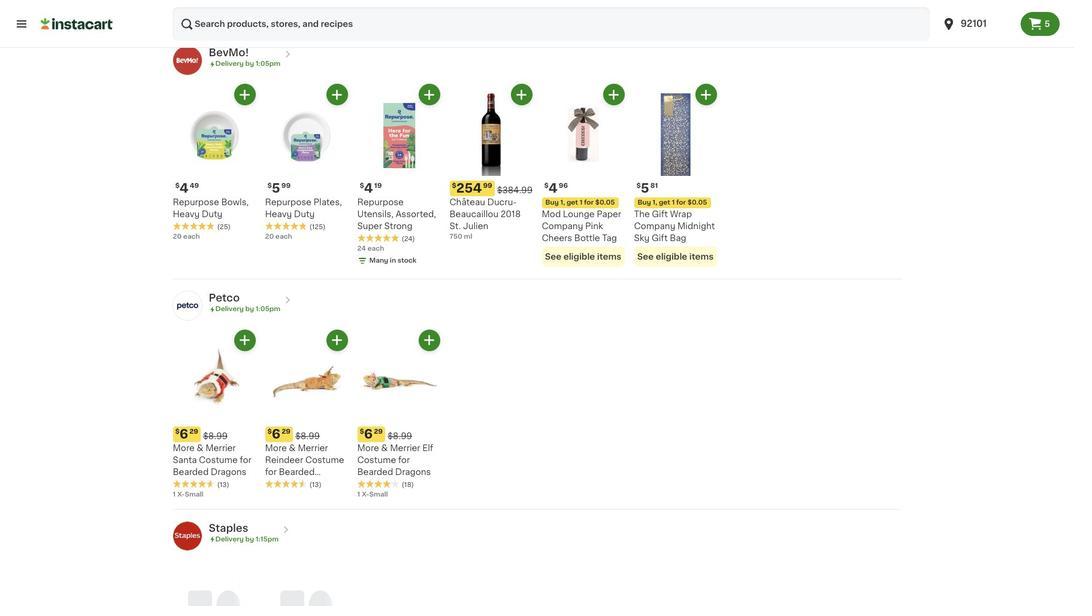 Task type: vqa. For each thing, say whether or not it's contained in the screenshot.
'COUNT'
no



Task type: locate. For each thing, give the bounding box(es) containing it.
company down the
[[634, 223, 676, 231]]

see eligible items down the bag
[[637, 253, 714, 261]]

2 small from the left
[[369, 492, 388, 498]]

1, down $ 5 81
[[653, 200, 657, 206]]

add image
[[330, 87, 345, 102], [514, 87, 529, 102], [237, 333, 252, 348]]

1, for 5
[[653, 200, 657, 206]]

company inside mod lounge paper company pink cheers bottle tag
[[542, 223, 583, 231]]

each down the repurpose plates, heavy duty
[[276, 234, 292, 240]]

$8.99
[[203, 432, 228, 441], [295, 432, 320, 441], [388, 432, 412, 441]]

1:05pm
[[256, 61, 280, 67], [256, 306, 280, 313]]

2 duty from the left
[[294, 211, 315, 219]]

$ up more & merrier elf costume for bearded dragons
[[360, 429, 364, 435]]

20 down the repurpose plates, heavy duty
[[265, 234, 274, 240]]

$6.29 original price: $8.99 element up more & merrier reindeer costume for bearded dragons
[[265, 427, 348, 443]]

2 1:05pm from the top
[[256, 306, 280, 313]]

for left reindeer
[[240, 456, 252, 465]]

3 & from the left
[[381, 444, 388, 453]]

bearded
[[173, 468, 209, 477], [279, 468, 315, 477], [357, 468, 393, 477]]

1 horizontal spatial bearded
[[279, 468, 315, 477]]

1 horizontal spatial items
[[597, 253, 621, 261]]

assorted,
[[396, 211, 436, 219]]

0 horizontal spatial small
[[185, 492, 204, 498]]

1 by from the top
[[245, 61, 254, 67]]

29 for more & merrier reindeer costume for bearded dragons
[[282, 429, 291, 435]]

delivery down petco
[[215, 306, 244, 313]]

2 20 from the left
[[265, 234, 274, 240]]

1 horizontal spatial x-
[[362, 492, 369, 498]]

dragons for more & merrier elf costume for bearded dragons
[[395, 468, 431, 477]]

2 1, from the left
[[653, 200, 657, 206]]

item carousel region
[[156, 84, 901, 275], [156, 330, 901, 505]]

2 get from the left
[[659, 200, 670, 206]]

1 horizontal spatial 6
[[272, 428, 281, 441]]

2 29 from the left
[[282, 429, 291, 435]]

$ 6 29 up more & merrier elf costume for bearded dragons
[[360, 428, 383, 441]]

bottle
[[574, 235, 600, 243]]

item carousel region containing 6
[[156, 330, 901, 505]]

items down tag on the right
[[597, 253, 621, 261]]

midnight
[[678, 223, 715, 231]]

3 4 from the left
[[549, 182, 558, 195]]

2 99 from the left
[[483, 183, 492, 190]]

$0.05 up paper at top
[[595, 200, 615, 206]]

many in stock
[[369, 258, 417, 264]]

pink
[[585, 223, 603, 231]]

1 99 from the left
[[281, 183, 291, 190]]

0 horizontal spatial bearded
[[173, 468, 209, 477]]

2 buy 1, get 1 for $0.05 from the left
[[638, 200, 707, 206]]

1 x-small
[[173, 492, 204, 498], [357, 492, 388, 498]]

99 up the repurpose plates, heavy duty
[[281, 183, 291, 190]]

99
[[281, 183, 291, 190], [483, 183, 492, 190]]

2 $8.99 from the left
[[295, 432, 320, 441]]

eligible down bottle
[[564, 253, 595, 261]]

2 horizontal spatial eligible
[[656, 253, 687, 261]]

gift
[[652, 211, 668, 219], [652, 235, 668, 243]]

0 horizontal spatial 4
[[180, 182, 189, 195]]

repurpose
[[173, 199, 219, 207], [265, 199, 312, 207], [357, 199, 404, 207]]

costume
[[199, 456, 238, 465], [305, 456, 344, 465], [357, 456, 396, 465]]

$0.05 for 5
[[688, 200, 707, 206]]

bowls,
[[221, 199, 249, 207]]

1 horizontal spatial eligible
[[564, 253, 595, 261]]

item carousel region containing 4
[[156, 84, 901, 275]]

3 merrier from the left
[[390, 444, 420, 453]]

company inside the gift wrap company midnight sky gift bag
[[634, 223, 676, 231]]

1 buy from the left
[[546, 200, 559, 206]]

2 horizontal spatial 4
[[549, 182, 558, 195]]

$ 4 19
[[360, 182, 382, 195]]

1 horizontal spatial company
[[634, 223, 676, 231]]

1 merrier from the left
[[206, 444, 236, 453]]

see eligible items
[[176, 7, 252, 16], [545, 253, 621, 261], [637, 253, 714, 261]]

0 horizontal spatial buy
[[546, 200, 559, 206]]

delivery by 1:05pm
[[215, 61, 280, 67], [215, 306, 280, 313]]

0 horizontal spatial 29
[[190, 429, 198, 435]]

more inside more & merrier reindeer costume for bearded dragons
[[265, 444, 287, 453]]

1 horizontal spatial $8.99
[[295, 432, 320, 441]]

dragons up staples
[[211, 468, 246, 477]]

see eligible items for 5
[[637, 253, 714, 261]]

1 $0.05 from the left
[[595, 200, 615, 206]]

repurpose inside the repurpose bowls, heavy duty
[[173, 199, 219, 207]]

$6.29 original price: $8.99 element up more & merrier elf costume for bearded dragons
[[357, 427, 440, 443]]

costume inside more & merrier elf costume for bearded dragons
[[357, 456, 396, 465]]

1, down $ 4 96
[[560, 200, 565, 206]]

2 & from the left
[[289, 444, 296, 453]]

0 horizontal spatial see eligible items button
[[173, 1, 256, 22]]

2 horizontal spatial dragons
[[395, 468, 431, 477]]

2 1 x-small from the left
[[357, 492, 388, 498]]

dragons inside more & merrier reindeer costume for bearded dragons
[[265, 480, 301, 489]]

1 $6.29 original price: $8.99 element from the left
[[173, 427, 256, 443]]

3 $6.29 original price: $8.99 element from the left
[[357, 427, 440, 443]]

each down the repurpose bowls, heavy duty
[[183, 234, 200, 240]]

1 horizontal spatial see eligible items button
[[542, 247, 625, 267]]

small down more & merrier elf costume for bearded dragons
[[369, 492, 388, 498]]

get
[[567, 200, 578, 206], [659, 200, 670, 206]]

product group
[[173, 84, 256, 242], [265, 84, 348, 242], [357, 84, 440, 266], [450, 84, 533, 242], [542, 84, 625, 267], [634, 84, 717, 267], [173, 330, 256, 500], [265, 330, 348, 491], [357, 330, 440, 500]]

1 vertical spatial 1:05pm
[[256, 306, 280, 313]]

1 horizontal spatial 4
[[364, 182, 373, 195]]

bevmo! image
[[173, 46, 202, 75]]

mod
[[542, 211, 561, 219]]

more for more & merrier elf costume for bearded dragons
[[357, 444, 379, 453]]

0 horizontal spatial each
[[183, 234, 200, 240]]

3 $8.99 from the left
[[388, 432, 412, 441]]

1 horizontal spatial $6.29 original price: $8.99 element
[[265, 427, 348, 443]]

2 delivery from the top
[[215, 306, 244, 313]]

heavy
[[173, 211, 200, 219], [265, 211, 292, 219]]

Search field
[[173, 7, 930, 41]]

1 up wrap
[[672, 200, 675, 206]]

0 horizontal spatial company
[[542, 223, 583, 231]]

1 $8.99 from the left
[[203, 432, 228, 441]]

santa
[[173, 456, 197, 465]]

2 x- from the left
[[362, 492, 369, 498]]

see eligible items button down the bag
[[634, 247, 717, 267]]

for
[[584, 200, 594, 206], [676, 200, 686, 206], [240, 456, 252, 465], [398, 456, 410, 465], [265, 468, 277, 477]]

0 vertical spatial item carousel region
[[156, 84, 901, 275]]

get for 5
[[659, 200, 670, 206]]

& up reindeer
[[289, 444, 296, 453]]

&
[[197, 444, 203, 453], [289, 444, 296, 453], [381, 444, 388, 453]]

1 delivery by 1:05pm from the top
[[215, 61, 280, 67]]

99 for 5
[[281, 183, 291, 190]]

heavy inside the repurpose bowls, heavy duty
[[173, 211, 200, 219]]

$ up the repurpose plates, heavy duty
[[268, 183, 272, 190]]

0 horizontal spatial 1,
[[560, 200, 565, 206]]

0 horizontal spatial 1 x-small
[[173, 492, 204, 498]]

2 heavy from the left
[[265, 211, 292, 219]]

1 heavy from the left
[[173, 211, 200, 219]]

see eligible items down bottle
[[545, 253, 621, 261]]

2 bearded from the left
[[279, 468, 315, 477]]

$0.05
[[595, 200, 615, 206], [688, 200, 707, 206]]

1 horizontal spatial $0.05
[[688, 200, 707, 206]]

1 20 from the left
[[173, 234, 182, 240]]

for up (18) on the bottom left of the page
[[398, 456, 410, 465]]

0 horizontal spatial more
[[173, 444, 195, 453]]

duty
[[202, 211, 223, 219], [294, 211, 315, 219]]

buy 1, get 1 for $0.05 for 4
[[546, 200, 615, 206]]

costume inside $ 6 29 $8.99 more & merrier santa costume for bearded dragons
[[199, 456, 238, 465]]

99 right 254
[[483, 183, 492, 190]]

1 29 from the left
[[190, 429, 198, 435]]

1 horizontal spatial more
[[265, 444, 287, 453]]

2 (13) from the left
[[309, 482, 322, 489]]

3 delivery from the top
[[215, 537, 244, 543]]

heavy for 5
[[265, 211, 292, 219]]

repurpose inside the repurpose plates, heavy duty
[[265, 199, 312, 207]]

4 for buy 1, get 1 for $0.05
[[549, 182, 558, 195]]

2 vertical spatial delivery
[[215, 537, 244, 543]]

repurpose up utensils,
[[357, 199, 404, 207]]

get up wrap
[[659, 200, 670, 206]]

buy 1, get 1 for $0.05 up lounge at the top of page
[[546, 200, 615, 206]]

1 horizontal spatial heavy
[[265, 211, 292, 219]]

2 horizontal spatial &
[[381, 444, 388, 453]]

92101 button
[[935, 7, 1021, 41], [942, 7, 1014, 41]]

1 $ 6 29 from the left
[[268, 428, 291, 441]]

$ up reindeer
[[268, 429, 272, 435]]

1 buy 1, get 1 for $0.05 from the left
[[546, 200, 615, 206]]

items down midnight on the right
[[689, 253, 714, 261]]

24
[[357, 246, 366, 252]]

1 vertical spatial by
[[245, 306, 254, 313]]

see for 5
[[637, 253, 654, 261]]

1 horizontal spatial 99
[[483, 183, 492, 190]]

delivery by 1:05pm down petco
[[215, 306, 280, 313]]

see eligible items button
[[173, 1, 256, 22], [542, 247, 625, 267], [634, 247, 717, 267]]

1 & from the left
[[197, 444, 203, 453]]

eligible up bevmo!
[[195, 7, 226, 16]]

2 $0.05 from the left
[[688, 200, 707, 206]]

1 costume from the left
[[199, 456, 238, 465]]

add image for 5
[[330, 87, 345, 102]]

0 horizontal spatial $ 6 29
[[268, 428, 291, 441]]

3 bearded from the left
[[357, 468, 393, 477]]

20 each down the repurpose plates, heavy duty
[[265, 234, 292, 240]]

1,
[[560, 200, 565, 206], [653, 200, 657, 206]]

2 more from the left
[[265, 444, 287, 453]]

sky
[[634, 235, 650, 243]]

& up santa
[[197, 444, 203, 453]]

0 horizontal spatial &
[[197, 444, 203, 453]]

heavy down $ 5 99
[[265, 211, 292, 219]]

3 more from the left
[[357, 444, 379, 453]]

delivery by 1:05pm for 4
[[215, 61, 280, 67]]

2 20 each from the left
[[265, 234, 292, 240]]

bag
[[670, 235, 686, 243]]

0 horizontal spatial buy 1, get 1 for $0.05
[[546, 200, 615, 206]]

20 down the repurpose bowls, heavy duty
[[173, 234, 182, 240]]

more
[[173, 444, 195, 453], [265, 444, 287, 453], [357, 444, 379, 453]]

$ 6 29 for more & merrier reindeer costume for bearded dragons
[[268, 428, 291, 441]]

2 horizontal spatial more
[[357, 444, 379, 453]]

each up many
[[368, 246, 384, 252]]

repurpose inside the repurpose utensils, assorted, super strong
[[357, 199, 404, 207]]

1 horizontal spatial 1 x-small
[[357, 492, 388, 498]]

1 down more & merrier elf costume for bearded dragons
[[357, 492, 360, 498]]

2 horizontal spatial merrier
[[390, 444, 420, 453]]

gift right the
[[652, 211, 668, 219]]

the
[[634, 211, 650, 219]]

more inside more & merrier elf costume for bearded dragons
[[357, 444, 379, 453]]

1 repurpose from the left
[[173, 199, 219, 207]]

1 vertical spatial delivery
[[215, 306, 244, 313]]

$ left the 96
[[544, 183, 549, 190]]

2 buy from the left
[[638, 200, 651, 206]]

0 horizontal spatial 99
[[281, 183, 291, 190]]

2 horizontal spatial see eligible items
[[637, 253, 714, 261]]

1 x-small for more & merrier santa costume for bearded dragons
[[173, 492, 204, 498]]

$ inside $ 4 49
[[175, 183, 180, 190]]

2 company from the left
[[634, 223, 676, 231]]

5 for buy 1, get 1 for $0.05
[[641, 182, 649, 195]]

2 $ 6 29 from the left
[[360, 428, 383, 441]]

wrap
[[670, 211, 692, 219]]

small
[[185, 492, 204, 498], [369, 492, 388, 498]]

2 by from the top
[[245, 306, 254, 313]]

2 horizontal spatial 6
[[364, 428, 373, 441]]

1 horizontal spatial $ 6 29
[[360, 428, 383, 441]]

20
[[173, 234, 182, 240], [265, 234, 274, 240]]

6 up reindeer
[[272, 428, 281, 441]]

see up 'bevmo!' icon
[[176, 7, 192, 16]]

2 horizontal spatial repurpose
[[357, 199, 404, 207]]

buy 1, get 1 for $0.05 for 5
[[638, 200, 707, 206]]

1 horizontal spatial duty
[[294, 211, 315, 219]]

x-
[[177, 492, 185, 498], [362, 492, 369, 498]]

$ up santa
[[175, 429, 180, 435]]

buy 1, get 1 for $0.05 up wrap
[[638, 200, 707, 206]]

$ left 19
[[360, 183, 364, 190]]

merrier inside more & merrier elf costume for bearded dragons
[[390, 444, 420, 453]]

bearded for more & merrier reindeer costume for bearded dragons
[[279, 468, 315, 477]]

(18)
[[402, 482, 414, 489]]

eligible
[[195, 7, 226, 16], [564, 253, 595, 261], [656, 253, 687, 261]]

1 horizontal spatial buy 1, get 1 for $0.05
[[638, 200, 707, 206]]

$ 6 29 $8.99 more & merrier santa costume for bearded dragons
[[173, 428, 252, 477]]

24 each
[[357, 246, 384, 252]]

$ 4 49
[[175, 182, 199, 195]]

costume for more & merrier elf costume for bearded dragons
[[357, 456, 396, 465]]

3 repurpose from the left
[[357, 199, 404, 207]]

see down "cheers"
[[545, 253, 562, 261]]

2 $6.29 original price: $8.99 element from the left
[[265, 427, 348, 443]]

& left elf
[[381, 444, 388, 453]]

see
[[176, 7, 192, 16], [545, 253, 562, 261], [637, 253, 654, 261]]

1:15pm
[[256, 537, 279, 543]]

2 costume from the left
[[305, 456, 344, 465]]

for down reindeer
[[265, 468, 277, 477]]

eligible down the bag
[[656, 253, 687, 261]]

29 up reindeer
[[282, 429, 291, 435]]

1 horizontal spatial &
[[289, 444, 296, 453]]

2 horizontal spatial costume
[[357, 456, 396, 465]]

1 x-small down more & merrier elf costume for bearded dragons
[[357, 492, 388, 498]]

1
[[580, 200, 583, 206], [672, 200, 675, 206], [173, 492, 176, 498], [357, 492, 360, 498]]

99 inside $ 5 99
[[281, 183, 291, 190]]

4 left 49
[[180, 182, 189, 195]]

1 1:05pm from the top
[[256, 61, 280, 67]]

1 horizontal spatial 5
[[641, 182, 649, 195]]

delivery by 1:05pm for $8.99
[[215, 306, 280, 313]]

20 each down the repurpose bowls, heavy duty
[[173, 234, 200, 240]]

buy up mod
[[546, 200, 559, 206]]

1 x- from the left
[[177, 492, 185, 498]]

dragons down reindeer
[[265, 480, 301, 489]]

(25)
[[217, 224, 231, 231]]

0 horizontal spatial costume
[[199, 456, 238, 465]]

1 4 from the left
[[180, 182, 189, 195]]

0 horizontal spatial repurpose
[[173, 199, 219, 207]]

$ 6 29 up reindeer
[[268, 428, 291, 441]]

0 horizontal spatial x-
[[177, 492, 185, 498]]

1 horizontal spatial 20 each
[[265, 234, 292, 240]]

bearded inside more & merrier elf costume for bearded dragons
[[357, 468, 393, 477]]

add image for repurpose bowls, heavy duty
[[237, 87, 252, 102]]

1 horizontal spatial dragons
[[265, 480, 301, 489]]

0 horizontal spatial 6
[[180, 428, 188, 441]]

château
[[450, 199, 485, 207]]

1 6 from the left
[[180, 428, 188, 441]]

duty up (25)
[[202, 211, 223, 219]]

29
[[190, 429, 198, 435], [282, 429, 291, 435], [374, 429, 383, 435]]

2 4 from the left
[[364, 182, 373, 195]]

(13) for more & merrier santa costume for bearded dragons
[[217, 482, 229, 489]]

see down sky
[[637, 253, 654, 261]]

$254.99 original price: $384.99 element
[[450, 181, 533, 197]]

repurpose utensils, assorted, super strong
[[357, 199, 436, 231]]

repurpose for utensils,
[[357, 199, 404, 207]]

delivery for 4
[[215, 61, 244, 67]]

0 horizontal spatial dragons
[[211, 468, 246, 477]]

2 horizontal spatial $8.99
[[388, 432, 412, 441]]

see eligible items button down bottle
[[542, 247, 625, 267]]

merrier inside $ 6 29 $8.99 more & merrier santa costume for bearded dragons
[[206, 444, 236, 453]]

1 small from the left
[[185, 492, 204, 498]]

& inside more & merrier reindeer costume for bearded dragons
[[289, 444, 296, 453]]

duty up (125)
[[294, 211, 315, 219]]

repurpose for plates,
[[265, 199, 312, 207]]

$ inside $ 254 99
[[452, 183, 456, 190]]

1 1 x-small from the left
[[173, 492, 204, 498]]

small for more & merrier santa costume for bearded dragons
[[185, 492, 204, 498]]

& inside $ 6 29 $8.99 more & merrier santa costume for bearded dragons
[[197, 444, 203, 453]]

1 delivery from the top
[[215, 61, 244, 67]]

x- down santa
[[177, 492, 185, 498]]

1 horizontal spatial (13)
[[309, 482, 322, 489]]

$8.99 for more & merrier reindeer costume for bearded dragons
[[295, 432, 320, 441]]

0 horizontal spatial (13)
[[217, 482, 229, 489]]

5 inside button
[[1045, 20, 1050, 28]]

& for more & merrier elf costume for bearded dragons
[[381, 444, 388, 453]]

0 horizontal spatial 20 each
[[173, 234, 200, 240]]

duty inside the repurpose bowls, heavy duty
[[202, 211, 223, 219]]

delivery down bevmo!
[[215, 61, 244, 67]]

2 repurpose from the left
[[265, 199, 312, 207]]

$6.29 original price: $8.99 element
[[173, 427, 256, 443], [265, 427, 348, 443], [357, 427, 440, 443]]

& for more & merrier reindeer costume for bearded dragons
[[289, 444, 296, 453]]

company for 4
[[542, 223, 583, 231]]

1 (13) from the left
[[217, 482, 229, 489]]

$ up château
[[452, 183, 456, 190]]

0 horizontal spatial $0.05
[[595, 200, 615, 206]]

items for 4
[[597, 253, 621, 261]]

delivery by 1:05pm down bevmo!
[[215, 61, 280, 67]]

costume inside more & merrier reindeer costume for bearded dragons
[[305, 456, 344, 465]]

$ 254 99
[[452, 182, 492, 195]]

get up lounge at the top of page
[[567, 200, 578, 206]]

1 duty from the left
[[202, 211, 223, 219]]

1 20 each from the left
[[173, 234, 200, 240]]

19
[[374, 183, 382, 190]]

0 vertical spatial 1:05pm
[[256, 61, 280, 67]]

repurpose down $ 5 99
[[265, 199, 312, 207]]

each for repurpose utensils, assorted, super strong
[[368, 246, 384, 252]]

6 up more & merrier elf costume for bearded dragons
[[364, 428, 373, 441]]

more inside $ 6 29 $8.99 more & merrier santa costume for bearded dragons
[[173, 444, 195, 453]]

& inside more & merrier elf costume for bearded dragons
[[381, 444, 388, 453]]

0 horizontal spatial 5
[[272, 182, 280, 195]]

many
[[369, 258, 388, 264]]

0 vertical spatial by
[[245, 61, 254, 67]]

2 horizontal spatial 5
[[1045, 20, 1050, 28]]

1 more from the left
[[173, 444, 195, 453]]

1 horizontal spatial add image
[[330, 87, 345, 102]]

reindeer
[[265, 456, 303, 465]]

more up reindeer
[[265, 444, 287, 453]]

for inside more & merrier elf costume for bearded dragons
[[398, 456, 410, 465]]

bearded for more & merrier elf costume for bearded dragons
[[357, 468, 393, 477]]

1 horizontal spatial merrier
[[298, 444, 328, 453]]

5 for repurpose plates, heavy duty
[[272, 182, 280, 195]]

3 costume from the left
[[357, 456, 396, 465]]

more left elf
[[357, 444, 379, 453]]

99 inside $ 254 99
[[483, 183, 492, 190]]

$ 6 29
[[268, 428, 291, 441], [360, 428, 383, 441]]

heavy inside the repurpose plates, heavy duty
[[265, 211, 292, 219]]

add image
[[237, 87, 252, 102], [422, 87, 437, 102], [606, 87, 621, 102], [699, 87, 714, 102], [330, 333, 345, 348], [422, 333, 437, 348]]

see eligible items button up bevmo!
[[173, 1, 256, 22]]

each
[[183, 234, 200, 240], [276, 234, 292, 240], [368, 246, 384, 252]]

1 horizontal spatial see eligible items
[[545, 253, 621, 261]]

dragons up (18) on the bottom left of the page
[[395, 468, 431, 477]]

1 horizontal spatial see
[[545, 253, 562, 261]]

1 horizontal spatial small
[[369, 492, 388, 498]]

for up lounge at the top of page
[[584, 200, 594, 206]]

29 up more & merrier elf costume for bearded dragons
[[374, 429, 383, 435]]

dragons inside more & merrier elf costume for bearded dragons
[[395, 468, 431, 477]]

2 vertical spatial by
[[245, 537, 254, 543]]

4
[[180, 182, 189, 195], [364, 182, 373, 195], [549, 182, 558, 195]]

2 92101 button from the left
[[942, 7, 1014, 41]]

more & merrier reindeer costume for bearded dragons
[[265, 444, 344, 489]]

3 29 from the left
[[374, 429, 383, 435]]

6 up santa
[[180, 428, 188, 441]]

1 horizontal spatial 1,
[[653, 200, 657, 206]]

$ inside $ 5 81
[[637, 183, 641, 190]]

2 horizontal spatial each
[[368, 246, 384, 252]]

buy for 5
[[638, 200, 651, 206]]

2 6 from the left
[[272, 428, 281, 441]]

29 inside $ 6 29 $8.99 more & merrier santa costume for bearded dragons
[[190, 429, 198, 435]]

$0.05 up wrap
[[688, 200, 707, 206]]

29 up santa
[[190, 429, 198, 435]]

0 horizontal spatial add image
[[237, 333, 252, 348]]

company up "cheers"
[[542, 223, 583, 231]]

dragons
[[211, 468, 246, 477], [395, 468, 431, 477], [265, 480, 301, 489]]

dragons for more & merrier reindeer costume for bearded dragons
[[265, 480, 301, 489]]

4 left 19
[[364, 182, 373, 195]]

0 horizontal spatial duty
[[202, 211, 223, 219]]

strong
[[384, 223, 413, 231]]

1 horizontal spatial 20
[[265, 234, 274, 240]]

$
[[175, 183, 180, 190], [268, 183, 272, 190], [360, 183, 364, 190], [452, 183, 456, 190], [544, 183, 549, 190], [637, 183, 641, 190], [175, 429, 180, 435], [268, 429, 272, 435], [360, 429, 364, 435]]

2 item carousel region from the top
[[156, 330, 901, 505]]

1 vertical spatial item carousel region
[[156, 330, 901, 505]]

1 company from the left
[[542, 223, 583, 231]]

$6.29 original price: $8.99 element up santa
[[173, 427, 256, 443]]

2 delivery by 1:05pm from the top
[[215, 306, 280, 313]]

0 horizontal spatial eligible
[[195, 7, 226, 16]]

staples
[[209, 524, 248, 534]]

small down santa
[[185, 492, 204, 498]]

6
[[180, 428, 188, 441], [272, 428, 281, 441], [364, 428, 373, 441]]

2 merrier from the left
[[298, 444, 328, 453]]

ml
[[464, 234, 472, 240]]

2 horizontal spatial $6.29 original price: $8.99 element
[[357, 427, 440, 443]]

merrier inside more & merrier reindeer costume for bearded dragons
[[298, 444, 328, 453]]

1 horizontal spatial costume
[[305, 456, 344, 465]]

3 by from the top
[[245, 537, 254, 543]]

1 up lounge at the top of page
[[580, 200, 583, 206]]

1 vertical spatial delivery by 1:05pm
[[215, 306, 280, 313]]

0 vertical spatial delivery by 1:05pm
[[215, 61, 280, 67]]

★★★★★
[[173, 222, 215, 231], [173, 222, 215, 231], [265, 222, 307, 231], [265, 222, 307, 231], [357, 234, 399, 243], [357, 234, 399, 243], [173, 480, 215, 489], [173, 480, 215, 489], [265, 480, 307, 489], [265, 480, 307, 489], [357, 480, 399, 489], [357, 480, 399, 489]]

1 x-small down santa
[[173, 492, 204, 498]]

1 bearded from the left
[[173, 468, 209, 477]]

repurpose down 49
[[173, 199, 219, 207]]

1 1, from the left
[[560, 200, 565, 206]]

repurpose plates, heavy duty
[[265, 199, 342, 219]]

by
[[245, 61, 254, 67], [245, 306, 254, 313], [245, 537, 254, 543]]

merrier for more & merrier elf costume for bearded dragons
[[390, 444, 420, 453]]

4 left the 96
[[549, 182, 558, 195]]

0 horizontal spatial $8.99
[[203, 432, 228, 441]]

merrier
[[206, 444, 236, 453], [298, 444, 328, 453], [390, 444, 420, 453]]

gift right sky
[[652, 235, 668, 243]]

1 horizontal spatial each
[[276, 234, 292, 240]]

1 get from the left
[[567, 200, 578, 206]]

(13)
[[217, 482, 229, 489], [309, 482, 322, 489]]

6 for more & merrier elf costume for bearded dragons
[[364, 428, 373, 441]]

$ left 81
[[637, 183, 641, 190]]

0 horizontal spatial merrier
[[206, 444, 236, 453]]

heavy down $ 4 49
[[173, 211, 200, 219]]

items up bevmo!
[[228, 7, 252, 16]]

None search field
[[173, 7, 930, 41]]

$ left 49
[[175, 183, 180, 190]]

$0.05 for 4
[[595, 200, 615, 206]]

bearded inside more & merrier reindeer costume for bearded dragons
[[279, 468, 315, 477]]

0 horizontal spatial heavy
[[173, 211, 200, 219]]

buy up the
[[638, 200, 651, 206]]

more up santa
[[173, 444, 195, 453]]

lounge
[[563, 211, 595, 219]]

1 horizontal spatial buy
[[638, 200, 651, 206]]

$ 6 29 for more & merrier elf costume for bearded dragons
[[360, 428, 383, 441]]

1 item carousel region from the top
[[156, 84, 901, 275]]

1 horizontal spatial 29
[[282, 429, 291, 435]]

duty inside the repurpose plates, heavy duty
[[294, 211, 315, 219]]

bearded inside $ 6 29 $8.99 more & merrier santa costume for bearded dragons
[[173, 468, 209, 477]]

2 horizontal spatial bearded
[[357, 468, 393, 477]]

see eligible items up bevmo!
[[176, 7, 252, 16]]

2 horizontal spatial see eligible items button
[[634, 247, 717, 267]]

x- down more & merrier elf costume for bearded dragons
[[362, 492, 369, 498]]

0 horizontal spatial $6.29 original price: $8.99 element
[[173, 427, 256, 443]]

0 horizontal spatial 20
[[173, 234, 182, 240]]

3 6 from the left
[[364, 428, 373, 441]]

delivery down staples
[[215, 537, 244, 543]]

2 horizontal spatial items
[[689, 253, 714, 261]]

items
[[228, 7, 252, 16], [597, 253, 621, 261], [689, 253, 714, 261]]

buy 1, get 1 for $0.05
[[546, 200, 615, 206], [638, 200, 707, 206]]



Task type: describe. For each thing, give the bounding box(es) containing it.
2018
[[501, 211, 521, 219]]

duty for 4
[[202, 211, 223, 219]]

254
[[456, 182, 482, 195]]

staples image
[[173, 522, 202, 551]]

items for 5
[[689, 253, 714, 261]]

more & merrier elf costume for bearded dragons
[[357, 444, 433, 477]]

château ducru- beaucaillou 2018 st. julien 750 ml
[[450, 199, 521, 240]]

0 vertical spatial gift
[[652, 211, 668, 219]]

(13) for more & merrier reindeer costume for bearded dragons
[[309, 482, 322, 489]]

for inside more & merrier reindeer costume for bearded dragons
[[265, 468, 277, 477]]

750
[[450, 234, 462, 240]]

$ inside $ 6 29 $8.99 more & merrier santa costume for bearded dragons
[[175, 429, 180, 435]]

the gift wrap company midnight sky gift bag
[[634, 211, 715, 243]]

$6.29 original price: $8.99 element for more & merrier santa costume for bearded dragons
[[173, 427, 256, 443]]

add image for more & merrier elf costume for bearded dragons
[[422, 333, 437, 348]]

20 each for 4
[[173, 234, 200, 240]]

merrier for more & merrier reindeer costume for bearded dragons
[[298, 444, 328, 453]]

$6.29 original price: $8.99 element for more & merrier elf costume for bearded dragons
[[357, 427, 440, 443]]

see for 4
[[545, 253, 562, 261]]

elf
[[423, 444, 433, 453]]

$ inside $ 4 96
[[544, 183, 549, 190]]

buy for 4
[[546, 200, 559, 206]]

1 92101 button from the left
[[935, 7, 1021, 41]]

(24)
[[402, 236, 415, 243]]

0 horizontal spatial see
[[176, 7, 192, 16]]

each for repurpose plates, heavy duty
[[276, 234, 292, 240]]

delivery for $8.99
[[215, 306, 244, 313]]

for up wrap
[[676, 200, 686, 206]]

small for more & merrier elf costume for bearded dragons
[[369, 492, 388, 498]]

in
[[390, 258, 396, 264]]

petco
[[209, 294, 240, 303]]

0 horizontal spatial items
[[228, 7, 252, 16]]

instacart logo image
[[41, 17, 113, 31]]

by for $8.99
[[245, 306, 254, 313]]

1:05pm for $8.99
[[256, 306, 280, 313]]

eligible for 5
[[656, 253, 687, 261]]

for inside $ 6 29 $8.99 more & merrier santa costume for bearded dragons
[[240, 456, 252, 465]]

6 for more & merrier reindeer costume for bearded dragons
[[272, 428, 281, 441]]

see eligible items for 4
[[545, 253, 621, 261]]

1, for 4
[[560, 200, 565, 206]]

more for more & merrier reindeer costume for bearded dragons
[[265, 444, 287, 453]]

96
[[559, 183, 568, 190]]

$384.99
[[497, 187, 533, 195]]

add image for more & merrier reindeer costume for bearded dragons
[[330, 333, 345, 348]]

1:05pm for 4
[[256, 61, 280, 67]]

0 horizontal spatial see eligible items
[[176, 7, 252, 16]]

92101
[[961, 19, 987, 28]]

julien
[[463, 223, 488, 231]]

bevmo!
[[209, 48, 249, 58]]

$ inside $ 5 99
[[268, 183, 272, 190]]

delivery by 1:15pm
[[215, 537, 279, 543]]

$6.29 original price: $8.99 element for more & merrier reindeer costume for bearded dragons
[[265, 427, 348, 443]]

plates,
[[314, 199, 342, 207]]

1 vertical spatial gift
[[652, 235, 668, 243]]

dragons inside $ 6 29 $8.99 more & merrier santa costume for bearded dragons
[[211, 468, 246, 477]]

add image for repurpose utensils, assorted, super strong
[[422, 87, 437, 102]]

cheers
[[542, 235, 572, 243]]

ducru-
[[487, 199, 517, 207]]

20 for 4
[[173, 234, 182, 240]]

$ 4 96
[[544, 182, 568, 195]]

eligible for 4
[[564, 253, 595, 261]]

utensils,
[[357, 211, 394, 219]]

by for 4
[[245, 61, 254, 67]]

st.
[[450, 223, 461, 231]]

4 for repurpose bowls, heavy duty
[[180, 182, 189, 195]]

costume for more & merrier reindeer costume for bearded dragons
[[305, 456, 344, 465]]

(125)
[[309, 224, 326, 231]]

49
[[190, 183, 199, 190]]

duty for 5
[[294, 211, 315, 219]]

$ 5 81
[[637, 182, 658, 195]]

beaucaillou
[[450, 211, 499, 219]]

paper
[[597, 211, 621, 219]]

company for 5
[[634, 223, 676, 231]]

x- for more & merrier elf costume for bearded dragons
[[362, 492, 369, 498]]

add image for $8.99
[[237, 333, 252, 348]]

99 for 254
[[483, 183, 492, 190]]

4 for repurpose utensils, assorted, super strong
[[364, 182, 373, 195]]

$8.99 inside $ 6 29 $8.99 more & merrier santa costume for bearded dragons
[[203, 432, 228, 441]]

stock
[[398, 258, 417, 264]]

2 horizontal spatial add image
[[514, 87, 529, 102]]

mod lounge paper company pink cheers bottle tag
[[542, 211, 621, 243]]

6 inside $ 6 29 $8.99 more & merrier santa costume for bearded dragons
[[180, 428, 188, 441]]

$ 5 99
[[268, 182, 291, 195]]

repurpose bowls, heavy duty
[[173, 199, 249, 219]]

each for repurpose bowls, heavy duty
[[183, 234, 200, 240]]

20 for 5
[[265, 234, 274, 240]]

super
[[357, 223, 382, 231]]

item carousel region for petco
[[156, 330, 901, 505]]

product group containing 254
[[450, 84, 533, 242]]

x- for more & merrier santa costume for bearded dragons
[[177, 492, 185, 498]]

20 each for 5
[[265, 234, 292, 240]]

heavy for 4
[[173, 211, 200, 219]]

petco image
[[173, 292, 202, 321]]

1 x-small for more & merrier elf costume for bearded dragons
[[357, 492, 388, 498]]

81
[[651, 183, 658, 190]]

$8.99 for more & merrier elf costume for bearded dragons
[[388, 432, 412, 441]]

get for 4
[[567, 200, 578, 206]]

5 button
[[1021, 12, 1060, 36]]

29 for more & merrier elf costume for bearded dragons
[[374, 429, 383, 435]]

see eligible items button for 4
[[542, 247, 625, 267]]

1 down santa
[[173, 492, 176, 498]]

see eligible items button for 5
[[634, 247, 717, 267]]

item carousel region for bevmo!
[[156, 84, 901, 275]]

tag
[[602, 235, 617, 243]]

repurpose for bowls,
[[173, 199, 219, 207]]

$ inside $ 4 19
[[360, 183, 364, 190]]



